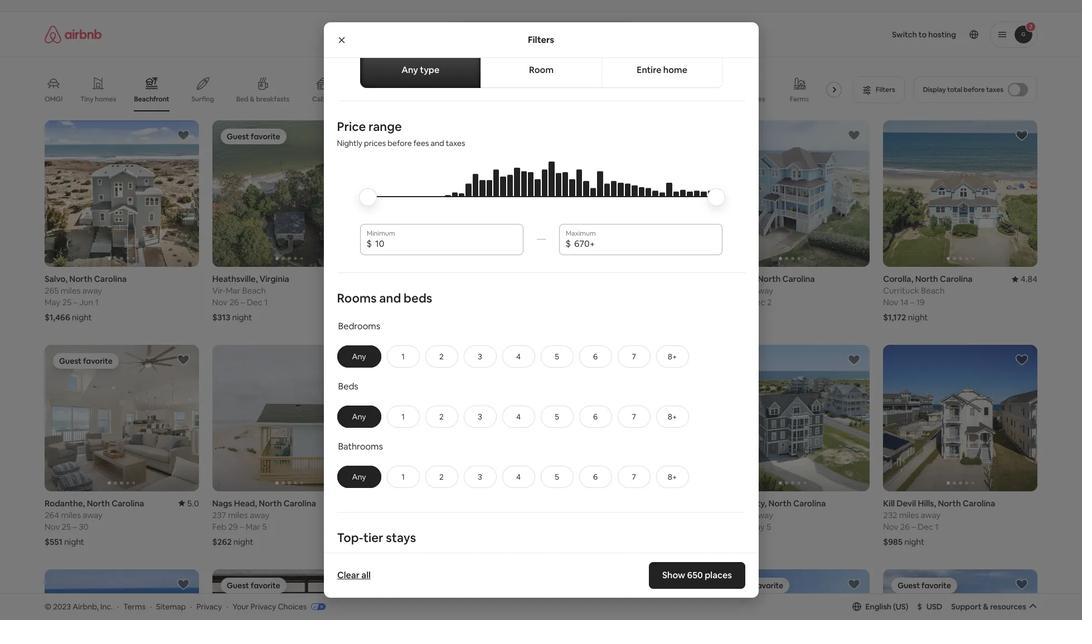 Task type: locate. For each thing, give the bounding box(es) containing it.
0 vertical spatial 3
[[478, 352, 483, 362]]

bedrooms
[[338, 321, 381, 332]]

3 2 button from the top
[[425, 466, 458, 489]]

mar inside heathsville, virginia vir-mar beach nov 26 – dec 1 $313 night
[[226, 286, 241, 296]]

rodanthe, for rodanthe, north carolina 264 miles away nov 25 – dec 2
[[716, 274, 756, 285]]

carolina inside dare county, north carolina 266 miles away apr 28 – may 5
[[794, 499, 827, 509]]

0 vertical spatial show
[[516, 553, 536, 563]]

beds
[[404, 291, 433, 306]]

3 1 button from the top
[[387, 466, 420, 489]]

carolina inside kill devil hills, north carolina 232 miles away nov 26 – dec 1 $985 night
[[964, 499, 996, 509]]

264
[[716, 286, 731, 296], [45, 511, 59, 521]]

any button up bathrooms
[[337, 406, 381, 428]]

6 button for bathrooms
[[579, 466, 612, 489]]

29 right rooms
[[396, 297, 406, 308]]

3 any button from the top
[[337, 466, 381, 489]]

1 any element from the top
[[349, 352, 370, 362]]

2 vertical spatial any element
[[349, 472, 370, 483]]

(us)
[[894, 602, 909, 613]]

beach
[[242, 286, 266, 296], [922, 286, 945, 296], [599, 511, 623, 521]]

2 vertical spatial 6 button
[[579, 466, 612, 489]]

any for any element associated with bathrooms
[[352, 472, 366, 483]]

0 vertical spatial 7 button
[[618, 346, 651, 368]]

–
[[73, 297, 78, 308], [241, 297, 245, 308], [744, 297, 748, 308], [408, 297, 412, 308], [911, 297, 915, 308], [73, 522, 77, 533], [240, 522, 244, 533], [744, 522, 748, 533], [912, 522, 917, 533]]

0 vertical spatial mar
[[226, 286, 241, 296]]

3 8+ from the top
[[668, 472, 677, 483]]

rodanthe, inside rodanthe, north carolina 264 miles away nov 25 – dec 2
[[716, 274, 756, 285]]

4 button for beds
[[502, 406, 535, 428]]

1 vertical spatial rodanthe,
[[45, 499, 85, 509]]

3 for beds
[[478, 412, 483, 422]]

1 button
[[387, 346, 420, 368], [387, 406, 420, 428], [387, 466, 420, 489]]

tab list containing any type
[[360, 52, 723, 88]]

rooms and beds
[[337, 291, 433, 306]]

29 right feb
[[229, 522, 238, 533]]

show left map
[[516, 553, 536, 563]]

any for any element associated with bedrooms
[[352, 352, 366, 362]]

2 button for bathrooms
[[425, 466, 458, 489]]

0 vertical spatial &
[[250, 95, 255, 104]]

1 horizontal spatial privacy
[[251, 602, 276, 612]]

amazing
[[357, 95, 385, 104]]

2 vertical spatial 7
[[632, 472, 637, 483]]

miles inside rodanthe, north carolina 264 miles away nov 25 – dec 2
[[732, 286, 752, 296]]

add to wishlist: ocean city, maryland image
[[680, 579, 694, 592], [848, 579, 862, 592]]

1 vertical spatial 7
[[632, 412, 637, 422]]

$262
[[212, 537, 232, 548]]

– inside kill devil hills, north carolina 232 miles away nov 26 – dec 1 $985 night
[[912, 522, 917, 533]]

any button
[[337, 346, 381, 368], [337, 406, 381, 428], [337, 466, 381, 489]]

8+ element for bathrooms
[[668, 472, 677, 483]]

beach for north
[[922, 286, 945, 296]]

any element
[[349, 352, 370, 362], [349, 412, 370, 422], [349, 472, 370, 483]]

1 horizontal spatial apr
[[716, 522, 730, 533]]

6 button for bedrooms
[[579, 346, 612, 368]]

head,
[[234, 499, 257, 509]]

show for show map
[[516, 553, 536, 563]]

– inside 134 miles away apr 29 – may 4
[[408, 297, 412, 308]]

134 miles away apr 29 – may 4
[[380, 286, 437, 308]]

2 horizontal spatial $
[[918, 602, 923, 613]]

add to wishlist: ocean city, maryland image
[[345, 579, 358, 592]]

1 vertical spatial 8+ element
[[668, 412, 677, 422]]

26 up $985
[[901, 522, 911, 533]]

beach inside heathsville, virginia vir-mar beach nov 26 – dec 1 $313 night
[[242, 286, 266, 296]]

8+ button for bedrooms
[[656, 346, 689, 368]]

1 4 button from the top
[[502, 346, 535, 368]]

&
[[250, 95, 255, 104], [984, 602, 989, 613]]

support
[[952, 602, 982, 613]]

most stays cost more than $168 per night. image
[[369, 162, 714, 228]]

4 · from the left
[[227, 602, 228, 612]]

county,
[[737, 499, 767, 509]]

©
[[45, 602, 51, 612]]

english (us) button
[[853, 602, 909, 613]]

1 vertical spatial mar
[[246, 522, 261, 533]]

1 7 button from the top
[[618, 346, 651, 368]]

0 vertical spatial 8+ element
[[668, 352, 677, 362]]

any week button
[[504, 21, 559, 48]]

show for show 650 places
[[663, 570, 686, 582]]

6 for bathrooms
[[594, 472, 598, 483]]

0 vertical spatial 264
[[716, 286, 731, 296]]

1 horizontal spatial $
[[566, 238, 571, 250]]

show left 650 at the right
[[663, 570, 686, 582]]

night inside heathsville, virginia vir-mar beach nov 26 – dec 1 $313 night
[[232, 312, 252, 323]]

beach for virginia
[[242, 286, 266, 296]]

apr inside dare county, north carolina 266 miles away apr 28 – may 5
[[716, 522, 730, 533]]

2 any element from the top
[[349, 412, 370, 422]]

8+ button for beds
[[656, 406, 689, 428]]

before right total at the top of the page
[[964, 85, 986, 94]]

any left week
[[513, 30, 528, 40]]

· right terms
[[150, 602, 152, 612]]

5.0 out of 5 average rating image
[[178, 499, 199, 509]]

29
[[396, 297, 406, 308], [229, 522, 238, 533]]

0 vertical spatial 5 button
[[541, 346, 574, 368]]

2 horizontal spatial beach
[[922, 286, 945, 296]]

3 7 from the top
[[632, 472, 637, 483]]

mar
[[226, 286, 241, 296], [246, 522, 261, 533]]

and left beds
[[380, 291, 401, 306]]

0 vertical spatial and
[[431, 138, 445, 148]]

3 for bathrooms
[[478, 472, 483, 483]]

2 8+ button from the top
[[656, 406, 689, 428]]

2 vertical spatial 2 button
[[425, 466, 458, 489]]

3 4 button from the top
[[502, 466, 535, 489]]

dec inside heathsville, virginia vir-mar beach nov 26 – dec 1 $313 night
[[247, 297, 263, 308]]

beach down the heathsville,
[[242, 286, 266, 296]]

mar down head,
[[246, 522, 261, 533]]

5 for bedrooms
[[555, 352, 560, 362]]

1 vertical spatial 7 button
[[618, 406, 651, 428]]

1 horizontal spatial &
[[984, 602, 989, 613]]

· right inc.
[[117, 602, 119, 612]]

all
[[361, 570, 371, 582]]

any element up bathrooms
[[349, 412, 370, 422]]

beach inside corolla, north carolina currituck beach nov 14 – 19 $1,172 night
[[922, 286, 945, 296]]

1 inside heathsville, virginia vir-mar beach nov 26 – dec 1 $313 night
[[264, 297, 268, 308]]

night down jun
[[72, 312, 92, 323]]

taxes right fees
[[446, 138, 466, 148]]

privacy right your
[[251, 602, 276, 612]]

privacy
[[197, 602, 222, 612], [251, 602, 276, 612]]

away inside rodanthe, north carolina 264 miles away nov 25 – 30 $551 night
[[83, 511, 103, 521]]

taxes inside price range nightly prices before fees and taxes
[[446, 138, 466, 148]]

6 button for beds
[[579, 406, 612, 428]]

0 vertical spatial 3 button
[[464, 346, 497, 368]]

apr
[[380, 297, 395, 308], [716, 522, 730, 533]]

terms link
[[123, 602, 146, 612]]

1 vertical spatial any element
[[349, 412, 370, 422]]

3 button
[[464, 346, 497, 368], [464, 406, 497, 428], [464, 466, 497, 489]]

4 button for bathrooms
[[502, 466, 535, 489]]

· left your
[[227, 602, 228, 612]]

any button for beds
[[337, 406, 381, 428]]

show inside button
[[516, 553, 536, 563]]

0 horizontal spatial 264
[[45, 511, 59, 521]]

1 vertical spatial 1 button
[[387, 406, 420, 428]]

any button for bathrooms
[[337, 466, 381, 489]]

0 vertical spatial 8+ button
[[656, 346, 689, 368]]

nov inside kill devil hills, north carolina 232 miles away nov 26 – dec 1 $985 night
[[884, 522, 899, 533]]

apr down 266
[[716, 522, 730, 533]]

feb
[[212, 522, 227, 533]]

$1,466
[[45, 312, 70, 323]]

2 for bathrooms
[[440, 472, 444, 483]]

1 vertical spatial &
[[984, 602, 989, 613]]

3 5 button from the top
[[541, 466, 574, 489]]

2 vertical spatial 3 button
[[464, 466, 497, 489]]

any element down bedrooms
[[349, 352, 370, 362]]

2 1 button from the top
[[387, 406, 420, 428]]

& for support
[[984, 602, 989, 613]]

away
[[82, 286, 102, 296], [754, 286, 774, 296], [417, 286, 437, 296], [83, 511, 103, 521], [250, 511, 270, 521], [754, 511, 774, 521], [416, 511, 436, 521], [922, 511, 941, 521]]

137
[[380, 511, 393, 521]]

25 inside salvo, north carolina 265 miles away may 25 – jun 1 $1,466 night
[[62, 297, 72, 308]]

2 3 button from the top
[[464, 406, 497, 428]]

may inside 134 miles away apr 29 – may 4
[[414, 297, 430, 308]]

0 vertical spatial 6
[[594, 352, 598, 362]]

0 horizontal spatial add to wishlist: ocean city, maryland image
[[680, 579, 694, 592]]

2 vertical spatial 7 button
[[618, 466, 651, 489]]

1 privacy from the left
[[197, 602, 222, 612]]

– inside heathsville, virginia vir-mar beach nov 26 – dec 1 $313 night
[[241, 297, 245, 308]]

rodanthe, inside rodanthe, north carolina 264 miles away nov 25 – 30 $551 night
[[45, 499, 85, 509]]

1 horizontal spatial 264
[[716, 286, 731, 296]]

bed & breakfasts
[[236, 95, 290, 104]]

1
[[95, 297, 99, 308], [264, 297, 268, 308], [402, 352, 405, 362], [402, 412, 405, 422], [402, 472, 405, 483], [936, 522, 939, 533]]

2 horizontal spatial dec
[[918, 522, 934, 533]]

8+ for bathrooms
[[668, 472, 677, 483]]

0 vertical spatial 4 button
[[502, 346, 535, 368]]

0 vertical spatial taxes
[[987, 85, 1004, 94]]

0 vertical spatial before
[[964, 85, 986, 94]]

1 vertical spatial add to wishlist: rodanthe, north carolina image
[[177, 579, 190, 592]]

2 button for beds
[[425, 406, 458, 428]]

beach up 19
[[922, 286, 945, 296]]

28
[[732, 522, 742, 533]]

taxes right total at the top of the page
[[987, 85, 1004, 94]]

away inside rodanthe, north carolina 264 miles away nov 25 – dec 2
[[754, 286, 774, 296]]

0 horizontal spatial rodanthe,
[[45, 499, 85, 509]]

& right 'support'
[[984, 602, 989, 613]]

2 any button from the top
[[337, 406, 381, 428]]

4 for bathrooms
[[517, 472, 521, 483]]

$ text field
[[375, 239, 517, 250]]

and inside price range nightly prices before fees and taxes
[[431, 138, 445, 148]]

1 horizontal spatial taxes
[[987, 85, 1004, 94]]

national parks
[[569, 95, 614, 104]]

0 vertical spatial 29
[[396, 297, 406, 308]]

miles
[[61, 286, 81, 296], [732, 286, 752, 296], [395, 286, 415, 296], [61, 511, 81, 521], [228, 511, 248, 521], [732, 511, 752, 521], [395, 511, 415, 521], [900, 511, 920, 521]]

© 2023 airbnb, inc. ·
[[45, 602, 119, 612]]

and right fees
[[431, 138, 445, 148]]

0 vertical spatial 26
[[230, 297, 239, 308]]

7 for bedrooms
[[632, 352, 637, 362]]

0 vertical spatial rodanthe,
[[716, 274, 756, 285]]

1 horizontal spatial show
[[663, 570, 686, 582]]

apr down 134
[[380, 297, 395, 308]]

any element down bathrooms
[[349, 472, 370, 483]]

before left fees
[[388, 138, 412, 148]]

north inside salvo, north carolina 265 miles away may 25 – jun 1 $1,466 night
[[69, 274, 92, 285]]

0 vertical spatial 6 button
[[579, 346, 612, 368]]

mar inside nags head, north carolina 237 miles away feb 29 – mar 5 $262 night
[[246, 522, 261, 533]]

1 vertical spatial show
[[663, 570, 686, 582]]

show inside filters dialog
[[663, 570, 686, 582]]

mar down the heathsville,
[[226, 286, 241, 296]]

2 5 button from the top
[[541, 406, 574, 428]]

1 vertical spatial 4 button
[[502, 406, 535, 428]]

25 for jun
[[62, 297, 72, 308]]

any button for bedrooms
[[337, 346, 381, 368]]

0 horizontal spatial may
[[45, 297, 60, 308]]

0 vertical spatial any element
[[349, 352, 370, 362]]

1 3 button from the top
[[464, 346, 497, 368]]

& inside group
[[250, 95, 255, 104]]

$ for $ text box
[[566, 238, 571, 250]]

2 vertical spatial 4 button
[[502, 466, 535, 489]]

1 8+ button from the top
[[656, 346, 689, 368]]

tab list
[[360, 52, 723, 88]]

8+
[[668, 352, 677, 362], [668, 412, 677, 422], [668, 472, 677, 483]]

add to wishlist: rodanthe, north carolina image
[[177, 354, 190, 367]]

264 inside rodanthe, north carolina 264 miles away nov 25 – dec 2
[[716, 286, 731, 296]]

6 for beds
[[594, 412, 598, 422]]

1 vertical spatial 8+ button
[[656, 406, 689, 428]]

3 button for beds
[[464, 406, 497, 428]]

night right "$262"
[[234, 537, 254, 548]]

2 vertical spatial 5 button
[[541, 466, 574, 489]]

1 vertical spatial 8+
[[668, 412, 677, 422]]

night right $985
[[905, 537, 925, 548]]

0 horizontal spatial dec
[[247, 297, 263, 308]]

5 for beds
[[555, 412, 560, 422]]

price range nightly prices before fees and taxes
[[337, 119, 466, 148]]

3 7 button from the top
[[618, 466, 651, 489]]

1 6 button from the top
[[579, 346, 612, 368]]

carolina
[[94, 274, 127, 285], [783, 274, 816, 285], [941, 274, 973, 285], [112, 499, 144, 509], [284, 499, 316, 509], [794, 499, 827, 509], [964, 499, 996, 509]]

25
[[62, 297, 72, 308], [733, 297, 742, 308], [62, 522, 71, 533]]

1 vertical spatial before
[[388, 138, 412, 148]]

any element for beds
[[349, 412, 370, 422]]

beach right 'drive'
[[599, 511, 623, 521]]

1 3 from the top
[[478, 352, 483, 362]]

1 vertical spatial 264
[[45, 511, 59, 521]]

north inside kill devil hills, north carolina 232 miles away nov 26 – dec 1 $985 night
[[939, 499, 962, 509]]

dec
[[247, 297, 263, 308], [750, 297, 766, 308], [918, 522, 934, 533]]

0 horizontal spatial show
[[516, 553, 536, 563]]

0 horizontal spatial and
[[380, 291, 401, 306]]

0 horizontal spatial beach
[[242, 286, 266, 296]]

omg!
[[45, 95, 63, 104]]

1 vertical spatial 2 button
[[425, 406, 458, 428]]

3 3 from the top
[[478, 472, 483, 483]]

breakfasts
[[256, 95, 290, 104]]

0 horizontal spatial $
[[367, 238, 372, 250]]

profile element
[[653, 12, 1038, 57]]

may
[[45, 297, 60, 308], [414, 297, 430, 308], [750, 522, 765, 533]]

night inside nags head, north carolina 237 miles away feb 29 – mar 5 $262 night
[[234, 537, 254, 548]]

any button down bathrooms
[[337, 466, 381, 489]]

2 add to wishlist: ocean city, maryland image from the left
[[848, 579, 862, 592]]

2 6 button from the top
[[579, 406, 612, 428]]

26
[[230, 297, 239, 308], [901, 522, 911, 533]]

0 horizontal spatial 29
[[229, 522, 238, 533]]

3 6 button from the top
[[579, 466, 612, 489]]

1 vertical spatial 6
[[594, 412, 598, 422]]

· left privacy link
[[190, 602, 192, 612]]

2 3 from the top
[[478, 412, 483, 422]]

carolina inside corolla, north carolina currituck beach nov 14 – 19 $1,172 night
[[941, 274, 973, 285]]

currituck
[[884, 286, 920, 296]]

may for 4
[[414, 297, 430, 308]]

any down bathrooms
[[352, 472, 366, 483]]

1 horizontal spatial mar
[[246, 522, 261, 533]]

national
[[569, 95, 595, 104]]

1 2 button from the top
[[425, 346, 458, 368]]

25 inside rodanthe, north carolina 264 miles away nov 25 – dec 2
[[733, 297, 742, 308]]

night down 30
[[64, 537, 84, 548]]

1 add to wishlist: ocean city, maryland image from the left
[[680, 579, 694, 592]]

night down 19
[[909, 312, 929, 323]]

filters dialog
[[324, 0, 759, 621]]

lakefront
[[520, 95, 551, 104]]

5 button
[[541, 346, 574, 368], [541, 406, 574, 428], [541, 466, 574, 489]]

2 8+ from the top
[[668, 412, 677, 422]]

hills,
[[919, 499, 937, 509]]

night right $313
[[232, 312, 252, 323]]

264 for rodanthe, north carolina 264 miles away nov 25 – 30 $551 night
[[45, 511, 59, 521]]

week
[[529, 30, 549, 40]]

a-
[[736, 95, 744, 104]]

1 horizontal spatial may
[[414, 297, 430, 308]]

8+ element for beds
[[668, 412, 677, 422]]

any left type at the top of the page
[[402, 64, 418, 76]]

0 horizontal spatial privacy
[[197, 602, 222, 612]]

english
[[866, 602, 892, 613]]

6 button
[[579, 346, 612, 368], [579, 406, 612, 428], [579, 466, 612, 489]]

1 vertical spatial apr
[[716, 522, 730, 533]]

any
[[513, 30, 528, 40], [402, 64, 418, 76], [352, 352, 366, 362], [352, 412, 366, 422], [352, 472, 366, 483]]

3 6 from the top
[[594, 472, 598, 483]]

1 8+ from the top
[[668, 352, 677, 362]]

heathsville,
[[212, 274, 258, 285]]

miles inside 134 miles away apr 29 – may 4
[[395, 286, 415, 296]]

1 7 from the top
[[632, 352, 637, 362]]

2 8+ element from the top
[[668, 412, 677, 422]]

add to wishlist: rodanthe, north carolina image
[[848, 129, 862, 142], [177, 579, 190, 592]]

8+ button
[[656, 346, 689, 368], [656, 406, 689, 428], [656, 466, 689, 489]]

2 horizontal spatial may
[[750, 522, 765, 533]]

1 vertical spatial any button
[[337, 406, 381, 428]]

0 horizontal spatial 26
[[230, 297, 239, 308]]

any down bedrooms
[[352, 352, 366, 362]]

3 for bedrooms
[[478, 352, 483, 362]]

1 horizontal spatial rodanthe,
[[716, 274, 756, 285]]

trending
[[688, 95, 716, 104]]

filters
[[528, 34, 555, 45]]

7 button
[[618, 346, 651, 368], [618, 406, 651, 428], [618, 466, 651, 489]]

25 inside rodanthe, north carolina 264 miles away nov 25 – 30 $551 night
[[62, 522, 71, 533]]

1 vertical spatial taxes
[[446, 138, 466, 148]]

3 any element from the top
[[349, 472, 370, 483]]

2 vertical spatial any button
[[337, 466, 381, 489]]

treehouses
[[632, 95, 668, 104]]

2 vertical spatial 8+
[[668, 472, 677, 483]]

3 8+ element from the top
[[668, 472, 677, 483]]

any element for bathrooms
[[349, 472, 370, 483]]

– inside rodanthe, north carolina 264 miles away nov 25 – 30 $551 night
[[73, 522, 77, 533]]

0 vertical spatial 2 button
[[425, 346, 458, 368]]

2 2 button from the top
[[425, 406, 458, 428]]

dare
[[716, 499, 735, 509]]

2 4 button from the top
[[502, 406, 535, 428]]

add to wishlist: salvo, north carolina image
[[177, 129, 190, 142]]

2 vertical spatial 8+ element
[[668, 472, 677, 483]]

– inside dare county, north carolina 266 miles away apr 28 – may 5
[[744, 522, 748, 533]]

1 6 from the top
[[594, 352, 598, 362]]

1 horizontal spatial add to wishlist: ocean city, maryland image
[[848, 579, 862, 592]]

0 horizontal spatial mar
[[226, 286, 241, 296]]

264 inside rodanthe, north carolina 264 miles away nov 25 – 30 $551 night
[[45, 511, 59, 521]]

any inside search field
[[513, 30, 528, 40]]

show map button
[[505, 545, 578, 572]]

carolina inside rodanthe, north carolina 264 miles away nov 25 – dec 2
[[783, 274, 816, 285]]

nov inside heathsville, virginia vir-mar beach nov 26 – dec 1 $313 night
[[212, 297, 228, 308]]

0 horizontal spatial before
[[388, 138, 412, 148]]

4 for beds
[[517, 412, 521, 422]]

1 any button from the top
[[337, 346, 381, 368]]

8+ element
[[668, 352, 677, 362], [668, 412, 677, 422], [668, 472, 677, 483]]

2 for bedrooms
[[440, 352, 444, 362]]

264 for rodanthe, north carolina 264 miles away nov 25 – dec 2
[[716, 286, 731, 296]]

$375 night
[[380, 537, 421, 548]]

1 1 button from the top
[[387, 346, 420, 368]]

3 3 button from the top
[[464, 466, 497, 489]]

Any week search field
[[443, 21, 640, 48]]

1 horizontal spatial before
[[964, 85, 986, 94]]

any button down bedrooms
[[337, 346, 381, 368]]

– inside corolla, north carolina currituck beach nov 14 – 19 $1,172 night
[[911, 297, 915, 308]]

nov inside rodanthe, north carolina 264 miles away nov 25 – dec 2
[[716, 297, 731, 308]]

sitemap
[[156, 602, 186, 612]]

0 horizontal spatial taxes
[[446, 138, 466, 148]]

add to wishlist: ocean city, maryland image up english (us) button
[[848, 579, 862, 592]]

5 for bathrooms
[[555, 472, 560, 483]]

homes
[[95, 95, 116, 104]]

1 horizontal spatial 26
[[901, 522, 911, 533]]

2 vertical spatial 1 button
[[387, 466, 420, 489]]

& right bed
[[250, 95, 255, 104]]

add to wishlist: kill devil hills, north carolina image
[[1016, 354, 1029, 367]]

group
[[45, 68, 847, 112], [45, 121, 199, 267], [212, 121, 367, 267], [380, 121, 535, 267], [548, 121, 703, 267], [716, 121, 1025, 267], [884, 121, 1038, 267], [45, 345, 199, 492], [212, 345, 367, 492], [380, 345, 535, 492], [548, 345, 703, 492], [716, 345, 870, 492], [884, 345, 1038, 492], [45, 570, 199, 621], [212, 570, 367, 621], [380, 570, 535, 621], [548, 570, 703, 621], [716, 570, 870, 621], [884, 570, 1038, 621]]

views
[[386, 95, 404, 104]]

5 inside nags head, north carolina 237 miles away feb 29 – mar 5 $262 night
[[262, 522, 267, 533]]

tab list inside filters dialog
[[360, 52, 723, 88]]

2 6 from the top
[[594, 412, 598, 422]]

2 vertical spatial 8+ button
[[656, 466, 689, 489]]

2 7 from the top
[[632, 412, 637, 422]]

1 8+ element from the top
[[668, 352, 677, 362]]

26 up $313
[[230, 297, 239, 308]]

any up bathrooms
[[352, 412, 366, 422]]

1 vertical spatial 3
[[478, 412, 483, 422]]

0 vertical spatial any button
[[337, 346, 381, 368]]

1 vertical spatial 6 button
[[579, 406, 612, 428]]

0 vertical spatial 7
[[632, 352, 637, 362]]

devil
[[897, 499, 917, 509]]

miles inside nags head, north carolina 237 miles away feb 29 – mar 5 $262 night
[[228, 511, 248, 521]]

1 horizontal spatial beach
[[599, 511, 623, 521]]

north inside rodanthe, north carolina 264 miles away nov 25 – 30 $551 night
[[87, 499, 110, 509]]

2 7 button from the top
[[618, 406, 651, 428]]

may inside salvo, north carolina 265 miles away may 25 – jun 1 $1,466 night
[[45, 297, 60, 308]]

1 horizontal spatial add to wishlist: rodanthe, north carolina image
[[848, 129, 862, 142]]

add to wishlist: ocean city, maryland image left places in the right bottom of the page
[[680, 579, 694, 592]]

1 5 button from the top
[[541, 346, 574, 368]]

any element for bedrooms
[[349, 352, 370, 362]]

fees
[[414, 138, 429, 148]]

privacy left your
[[197, 602, 222, 612]]

8+ for bedrooms
[[668, 352, 677, 362]]

kill devil hills, north carolina 232 miles away nov 26 – dec 1 $985 night
[[884, 499, 996, 548]]

nov
[[212, 297, 228, 308], [716, 297, 731, 308], [884, 297, 899, 308], [45, 522, 60, 533], [884, 522, 899, 533]]

1 horizontal spatial 29
[[396, 297, 406, 308]]

1 button for bedrooms
[[387, 346, 420, 368]]

2 vertical spatial 3
[[478, 472, 483, 483]]

north inside nags head, north carolina 237 miles away feb 29 – mar 5 $262 night
[[259, 499, 282, 509]]

3 8+ button from the top
[[656, 466, 689, 489]]

tier
[[364, 530, 384, 546]]

1 horizontal spatial dec
[[750, 297, 766, 308]]

0 vertical spatial 1 button
[[387, 346, 420, 368]]

0 horizontal spatial &
[[250, 95, 255, 104]]

4 button for bedrooms
[[502, 346, 535, 368]]

add to wishlist: lusby, maryland image
[[1016, 579, 1029, 592]]

5 button for beds
[[541, 406, 574, 428]]



Task type: describe. For each thing, give the bounding box(es) containing it.
4 for bedrooms
[[517, 352, 521, 362]]

mansions
[[423, 95, 452, 104]]

$1,172
[[884, 312, 907, 323]]

ski-
[[471, 95, 483, 104]]

3 · from the left
[[190, 602, 192, 612]]

english (us)
[[866, 602, 909, 613]]

& for bed
[[250, 95, 255, 104]]

650
[[687, 570, 703, 582]]

19
[[917, 297, 925, 308]]

8+ for beds
[[668, 412, 677, 422]]

$375
[[380, 537, 399, 548]]

2 button for bedrooms
[[425, 346, 458, 368]]

8+ element for bedrooms
[[668, 352, 677, 362]]

dare county, north carolina 266 miles away apr 28 – may 5
[[716, 499, 827, 533]]

beds
[[338, 381, 359, 393]]

salvo, north carolina 265 miles away may 25 – jun 1 $1,466 night
[[45, 274, 127, 323]]

– inside rodanthe, north carolina 264 miles away nov 25 – dec 2
[[744, 297, 748, 308]]

any for any element for beds
[[352, 412, 366, 422]]

232
[[884, 511, 898, 521]]

support & resources button
[[952, 602, 1038, 613]]

0 vertical spatial add to wishlist: rodanthe, north carolina image
[[848, 129, 862, 142]]

night inside salvo, north carolina 265 miles away may 25 – jun 1 $1,466 night
[[72, 312, 92, 323]]

137 miles away
[[380, 511, 436, 521]]

jun
[[79, 297, 93, 308]]

resources
[[991, 602, 1027, 613]]

7 for beds
[[632, 412, 637, 422]]

display
[[924, 85, 947, 94]]

carolina inside nags head, north carolina 237 miles away feb 29 – mar 5 $262 night
[[284, 499, 316, 509]]

7 button for bathrooms
[[618, 466, 651, 489]]

room
[[529, 64, 554, 76]]

8+ button for bathrooms
[[656, 466, 689, 489]]

night inside rodanthe, north carolina 264 miles away nov 25 – 30 $551 night
[[64, 537, 84, 548]]

your
[[233, 602, 249, 612]]

– inside nags head, north carolina 237 miles away feb 29 – mar 5 $262 night
[[240, 522, 244, 533]]

dec inside rodanthe, north carolina 264 miles away nov 25 – dec 2
[[750, 297, 766, 308]]

entire home button
[[602, 52, 723, 88]]

1 button for beds
[[387, 406, 420, 428]]

type
[[420, 64, 440, 76]]

3 button for bedrooms
[[464, 346, 497, 368]]

home
[[664, 64, 688, 76]]

add to wishlist: salvo, north carolina image
[[680, 354, 694, 367]]

farms
[[791, 95, 810, 104]]

$313
[[212, 312, 231, 323]]

add to wishlist: corolla, north carolina image
[[1016, 129, 1029, 142]]

entire
[[637, 64, 662, 76]]

26 inside kill devil hills, north carolina 232 miles away nov 26 – dec 1 $985 night
[[901, 522, 911, 533]]

drive
[[577, 511, 597, 521]]

4.84
[[1021, 274, 1038, 285]]

north inside rodanthe, north carolina 264 miles away nov 25 – dec 2
[[758, 274, 781, 285]]

29 inside nags head, north carolina 237 miles away feb 29 – mar 5 $262 night
[[229, 522, 238, 533]]

4.84 out of 5 average rating image
[[1013, 274, 1038, 285]]

your privacy choices
[[233, 602, 307, 612]]

away inside nags head, north carolina 237 miles away feb 29 – mar 5 $262 night
[[250, 511, 270, 521]]

7 button for beds
[[618, 406, 651, 428]]

add to wishlist: dare county, north carolina image
[[848, 354, 862, 367]]

vir-
[[212, 286, 226, 296]]

away inside kill devil hills, north carolina 232 miles away nov 26 – dec 1 $985 night
[[922, 511, 941, 521]]

top-tier stays
[[337, 530, 416, 546]]

5 inside dare county, north carolina 266 miles away apr 28 – may 5
[[767, 522, 772, 533]]

5 button for bathrooms
[[541, 466, 574, 489]]

29 inside 134 miles away apr 29 – may 4
[[396, 297, 406, 308]]

before inside price range nightly prices before fees and taxes
[[388, 138, 412, 148]]

clear all button
[[332, 565, 376, 588]]

ski-in/out
[[471, 95, 502, 104]]

25 for 30
[[62, 522, 71, 533]]

map
[[537, 553, 554, 563]]

total
[[948, 85, 963, 94]]

cabins
[[312, 95, 334, 104]]

away inside dare county, north carolina 266 miles away apr 28 – may 5
[[754, 511, 774, 521]]

show map
[[516, 553, 554, 563]]

usd
[[927, 602, 943, 613]]

clear
[[337, 570, 360, 582]]

rodanthe, for rodanthe, north carolina 264 miles away nov 25 – 30 $551 night
[[45, 499, 85, 509]]

1 inside salvo, north carolina 265 miles away may 25 – jun 1 $1,466 night
[[95, 297, 99, 308]]

north inside dare county, north carolina 266 miles away apr 28 – may 5
[[769, 499, 792, 509]]

any for any week
[[513, 30, 528, 40]]

a-frames
[[736, 95, 766, 104]]

colony
[[548, 511, 575, 521]]

miles inside salvo, north carolina 265 miles away may 25 – jun 1 $1,466 night
[[61, 286, 81, 296]]

places
[[705, 570, 732, 582]]

add to wishlist: berlin, maryland image
[[512, 354, 526, 367]]

4 inside 134 miles away apr 29 – may 4
[[431, 297, 436, 308]]

1 button for bathrooms
[[387, 466, 420, 489]]

miles inside dare county, north carolina 266 miles away apr 28 – may 5
[[732, 511, 752, 521]]

2 inside rodanthe, north carolina 264 miles away nov 25 – dec 2
[[768, 297, 772, 308]]

7 for bathrooms
[[632, 472, 637, 483]]

clear all
[[337, 570, 371, 582]]

night inside corolla, north carolina currituck beach nov 14 – 19 $1,172 night
[[909, 312, 929, 323]]

parks
[[597, 95, 614, 104]]

may inside dare county, north carolina 266 miles away apr 28 – may 5
[[750, 522, 765, 533]]

any for any type
[[402, 64, 418, 76]]

terms
[[123, 602, 146, 612]]

top-
[[337, 530, 364, 546]]

any week
[[513, 30, 549, 40]]

$551
[[45, 537, 63, 548]]

prices
[[364, 138, 386, 148]]

stays
[[386, 530, 416, 546]]

frames
[[744, 95, 766, 104]]

5 button for bedrooms
[[541, 346, 574, 368]]

entire home
[[637, 64, 688, 76]]

kill
[[884, 499, 896, 509]]

3 button for bathrooms
[[464, 466, 497, 489]]

add to wishlist: nags head, north carolina image
[[345, 354, 358, 367]]

nov inside rodanthe, north carolina 264 miles away nov 25 – 30 $551 night
[[45, 522, 60, 533]]

show 650 places
[[663, 570, 732, 582]]

$ text field
[[575, 239, 716, 250]]

25 for dec
[[733, 297, 742, 308]]

inc.
[[100, 602, 113, 612]]

bed
[[236, 95, 249, 104]]

away inside 134 miles away apr 29 – may 4
[[417, 286, 437, 296]]

7 button for bedrooms
[[618, 346, 651, 368]]

rooms
[[337, 291, 377, 306]]

nov inside corolla, north carolina currituck beach nov 14 – 19 $1,172 night
[[884, 297, 899, 308]]

may for 25
[[45, 297, 60, 308]]

26 inside heathsville, virginia vir-mar beach nov 26 – dec 1 $313 night
[[230, 297, 239, 308]]

14
[[901, 297, 909, 308]]

nags
[[212, 499, 232, 509]]

virginia
[[260, 274, 289, 285]]

airbnb,
[[73, 602, 99, 612]]

miles inside rodanthe, north carolina 264 miles away nov 25 – 30 $551 night
[[61, 511, 81, 521]]

2 · from the left
[[150, 602, 152, 612]]

1 inside kill devil hills, north carolina 232 miles away nov 26 – dec 1 $985 night
[[936, 522, 939, 533]]

display total before taxes
[[924, 85, 1004, 94]]

any type button
[[360, 52, 482, 88]]

– inside salvo, north carolina 265 miles away may 25 – jun 1 $1,466 night
[[73, 297, 78, 308]]

2 privacy from the left
[[251, 602, 276, 612]]

265
[[45, 286, 59, 296]]

2 for beds
[[440, 412, 444, 422]]

away inside salvo, north carolina 265 miles away may 25 – jun 1 $1,466 night
[[82, 286, 102, 296]]

add to wishlist: heathsville, virginia image
[[345, 129, 358, 142]]

1 vertical spatial and
[[380, 291, 401, 306]]

bathrooms
[[338, 441, 383, 453]]

north inside corolla, north carolina currituck beach nov 14 – 19 $1,172 night
[[916, 274, 939, 285]]

rodanthe, north carolina 264 miles away nov 25 – 30 $551 night
[[45, 499, 144, 548]]

dec inside kill devil hills, north carolina 232 miles away nov 26 – dec 1 $985 night
[[918, 522, 934, 533]]

1 · from the left
[[117, 602, 119, 612]]

night right $375
[[401, 537, 421, 548]]

nightly
[[337, 138, 363, 148]]

amazing views
[[357, 95, 404, 104]]

night inside kill devil hills, north carolina 232 miles away nov 26 – dec 1 $985 night
[[905, 537, 925, 548]]

price
[[337, 119, 366, 134]]

sitemap link
[[156, 602, 186, 612]]

terms · sitemap · privacy ·
[[123, 602, 228, 612]]

0 horizontal spatial add to wishlist: rodanthe, north carolina image
[[177, 579, 190, 592]]

apr inside 134 miles away apr 29 – may 4
[[380, 297, 395, 308]]

carolina inside salvo, north carolina 265 miles away may 25 – jun 1 $1,466 night
[[94, 274, 127, 285]]

in/out
[[483, 95, 502, 104]]

5.0
[[187, 499, 199, 509]]

heathsville, virginia vir-mar beach nov 26 – dec 1 $313 night
[[212, 274, 289, 323]]

group containing amazing views
[[45, 68, 847, 112]]

134
[[380, 286, 393, 296]]

237
[[212, 511, 226, 521]]

2023
[[53, 602, 71, 612]]

miles inside kill devil hills, north carolina 232 miles away nov 26 – dec 1 $985 night
[[900, 511, 920, 521]]

6 for bedrooms
[[594, 352, 598, 362]]

$985
[[884, 537, 903, 548]]

carolina inside rodanthe, north carolina 264 miles away nov 25 – 30 $551 night
[[112, 499, 144, 509]]

room button
[[481, 52, 602, 88]]

colony drive beach
[[548, 511, 623, 521]]

$ for $ text field
[[367, 238, 372, 250]]



Task type: vqa. For each thing, say whether or not it's contained in the screenshot.


